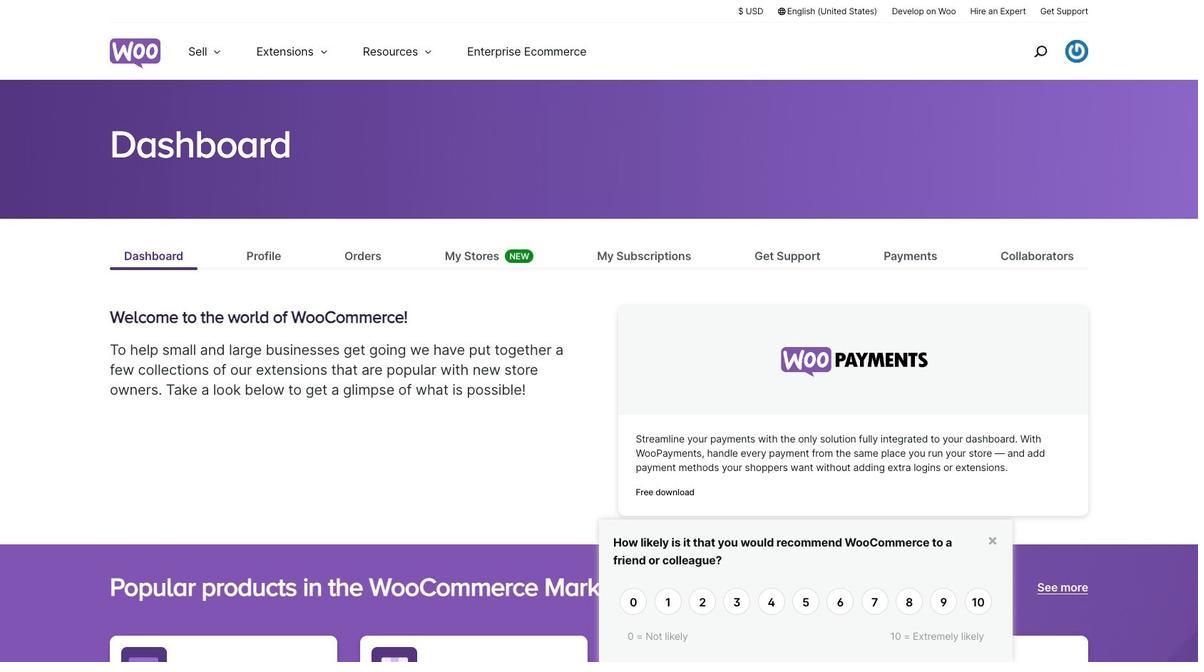 Task type: vqa. For each thing, say whether or not it's contained in the screenshot.
Service navigation menu element
yes



Task type: locate. For each thing, give the bounding box(es) containing it.
service navigation menu element
[[1004, 28, 1089, 75]]

search image
[[1030, 40, 1052, 63]]



Task type: describe. For each thing, give the bounding box(es) containing it.
open account menu image
[[1066, 40, 1089, 63]]



